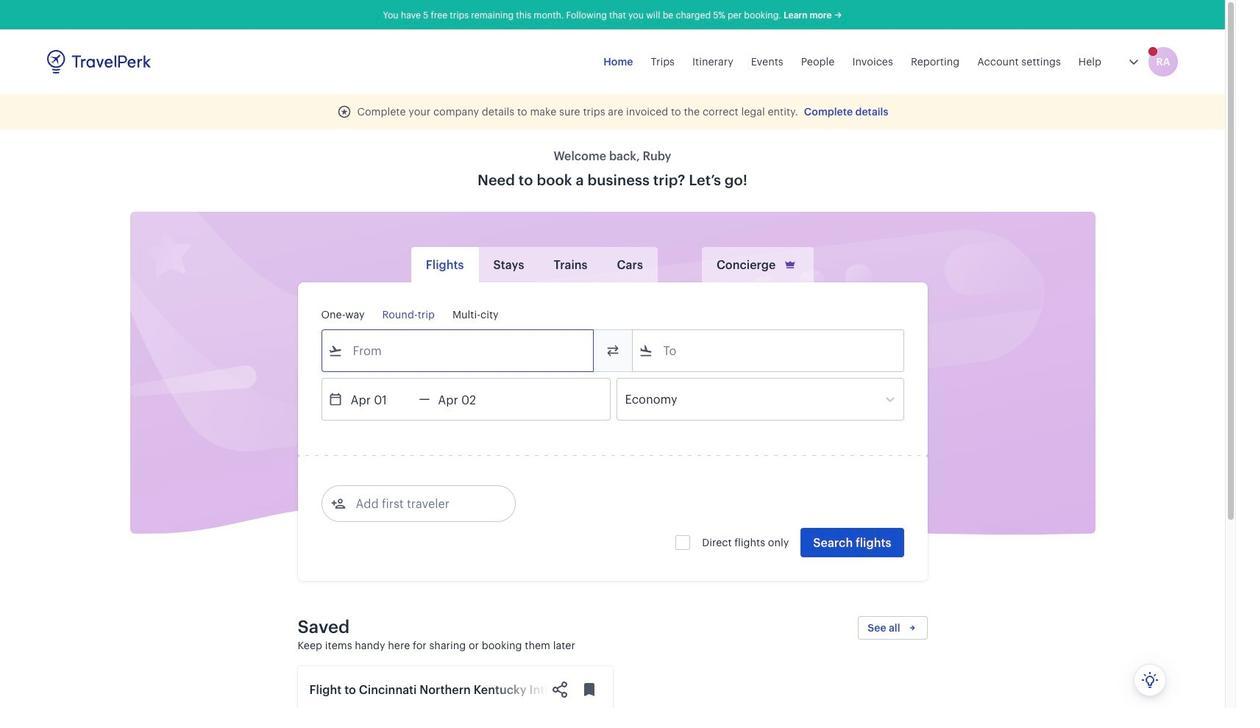 Task type: describe. For each thing, give the bounding box(es) containing it.
To search field
[[653, 339, 884, 363]]

Depart text field
[[343, 379, 419, 420]]

Add first traveler search field
[[345, 492, 499, 516]]

From search field
[[343, 339, 574, 363]]



Task type: locate. For each thing, give the bounding box(es) containing it.
Return text field
[[430, 379, 506, 420]]



Task type: vqa. For each thing, say whether or not it's contained in the screenshot.
Add traveler SEARCH BOX
no



